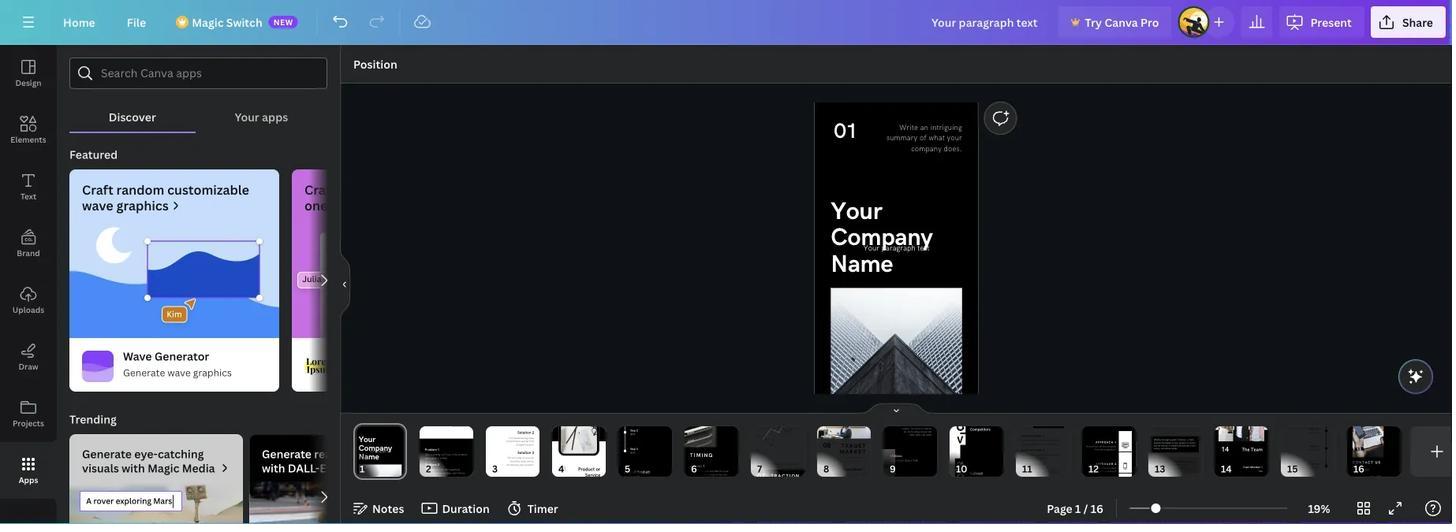 Task type: describe. For each thing, give the bounding box(es) containing it.
company inside list 3-5 problems your company observes and wants to solve.
[[443, 422, 453, 425]]

truly
[[530, 441, 534, 444]]

competition? inside 'approach 1 how will you set your company from the competition?'
[[1104, 449, 1117, 452]]

contact us 123-456-7890 hello@reallygreatsite.com
[[1353, 461, 1382, 479]]

traction 07
[[758, 473, 800, 481]]

competitors for indirect competitors
[[971, 477, 991, 481]]

the up rise
[[706, 470, 709, 473]]

your inside 'approach 1 how will you set your company from the competition?'
[[1103, 446, 1108, 448]]

or inside apply the two ways to size the market - top down or bottom up. some sizing jargons are tam, sam, and som.
[[922, 428, 924, 431]]

2 vertical spatial team
[[1244, 477, 1250, 480]]

2020 for 3
[[1315, 449, 1320, 452]]

and down give
[[425, 457, 429, 460]]

landscape
[[1033, 454, 1042, 457]]

3 for step 3 q3 2020
[[1318, 446, 1320, 449]]

what inside advantage 1 visualize your competitive advantages usinga quadrant for easy scanning. advantage 2 how is the landscape differentiated and what makes you different. advantage 3 what can you do better than your competition? how will you out-perform them?
[[1022, 458, 1026, 460]]

1 vertical spatial how
[[1022, 454, 1026, 457]]

subscription,
[[1154, 467, 1167, 470]]

wave generator image
[[82, 351, 114, 383]]

textbox with the sentence, 'a rover exploring mars' over an image of a rover exploring mars image
[[69, 482, 243, 525]]

3 inside advantage 1 visualize your competitive advantages usinga quadrant for easy scanning. advantage 2 how is the landscape differentiated and what makes you different. advantage 3 what can you do better than your competition? how will you out-perform them?
[[1043, 464, 1045, 467]]

have
[[1161, 461, 1165, 464]]

money, inside whether through a graph, timeline, or chart, present the viability of your product or service and tell how your company will operate, make money, and achieve goals.
[[1154, 448, 1161, 451]]

magic inside generate eye-catching visuals with magic media
[[148, 461, 179, 476]]

to down "now"
[[701, 474, 703, 477]]

wave generator image
[[69, 227, 279, 339]]

brand button
[[0, 215, 57, 272]]

you inside target market who are the customers you want to cater to? target market 1 what are their profiles and visual personas?
[[843, 460, 847, 463]]

what inside write an intriguing summary of what your company does.
[[929, 134, 945, 143]]

an
[[921, 123, 929, 133]]

profiles
[[846, 473, 855, 476]]

step for step 4 q4 2020
[[1310, 463, 1317, 466]]

will inside whether through a graph, timeline, or chart, present the viability of your product or service and tell how your company will operate, make money, and achieve goals.
[[1180, 445, 1183, 448]]

explain
[[430, 457, 437, 460]]

with inside generate realistic images with dall-e
[[262, 461, 285, 476]]

04
[[559, 466, 567, 474]]

or inside product or service
[[596, 467, 601, 473]]

2 4 from the left
[[789, 464, 790, 466]]

your left "path"
[[1099, 467, 1103, 470]]

3 item from the left
[[777, 464, 781, 466]]

you down landscape
[[1034, 458, 1037, 460]]

20
[[757, 436, 759, 438]]

2020 for 2
[[1315, 432, 1320, 435]]

generate for with
[[262, 447, 312, 462]]

product
[[1180, 442, 1187, 445]]

list
[[444, 418, 447, 421]]

2 inside team member 1 title team member 2
[[1262, 477, 1263, 480]]

you inside if you have plenty of ways to make money, focus on one main method, such as subscription, ads, and transactions.
[[1156, 461, 1160, 464]]

of inside problem 1 give a striking overview of the problem and explain it briefly. problem 2 elaborate on how this negatively impacts people and their experiences.
[[451, 454, 454, 457]]

1 item from the left
[[761, 464, 764, 466]]

1 vertical spatial team
[[1244, 466, 1250, 470]]

-
[[910, 428, 911, 431]]

makes
[[1027, 458, 1033, 460]]

notes button
[[347, 496, 411, 522]]

your up out-
[[1050, 468, 1055, 471]]

personas?
[[855, 477, 866, 480]]

elaborate
[[425, 469, 436, 472]]

2 inside advantage 1 visualize your competitive advantages usinga quadrant for easy scanning. advantage 2 how is the landscape differentiated and what makes you different. advantage 3 what can you do better than your competition? how will you out-perform them?
[[1043, 449, 1045, 453]]

1 vertical spatial lorem ipsum image
[[305, 351, 336, 383]]

for inside advantage 1 visualize your competitive advantages usinga quadrant for easy scanning. advantage 2 how is the landscape differentiated and what makes you different. advantage 3 what can you do better than your competition? how will you out-perform them?
[[1039, 443, 1042, 446]]

your apps
[[235, 109, 288, 124]]

you inside be very clear so you can smoothly jump next to introducing your product.
[[526, 457, 530, 460]]

1 vertical spatial target
[[843, 468, 852, 472]]

title
[[1259, 470, 1263, 473]]

1 horizontal spatial are
[[846, 457, 850, 460]]

1.9
[[890, 455, 894, 458]]

your down "path"
[[1101, 471, 1105, 473]]

approach for approach 2
[[1096, 463, 1114, 467]]

some
[[908, 431, 914, 434]]

to inside if you have plenty of ways to make money, focus on one main method, such as subscription, ads, and transactions.
[[1180, 461, 1182, 464]]

next inside timing reason 1 why is "now" the best time for your company to rise and go to the next level?
[[723, 474, 728, 477]]

som.
[[926, 434, 932, 437]]

beautiful
[[339, 182, 395, 198]]

through
[[1163, 439, 1170, 442]]

graphics for generator
[[193, 367, 232, 380]]

Page title text field
[[372, 462, 378, 477]]

hide pages image
[[859, 403, 935, 416]]

step up the 2018
[[631, 430, 636, 433]]

nonsense,
[[398, 182, 460, 198]]

1 problem from the top
[[425, 449, 437, 452]]

their inside problem 1 give a striking overview of the problem and explain it briefly. problem 2 elaborate on how this negatively impacts people and their experiences.
[[447, 473, 452, 476]]

market up customers
[[840, 449, 867, 456]]

apps
[[19, 475, 38, 486]]

you left the do
[[1032, 468, 1035, 471]]

company inside timing reason 1 why is "now" the best time for your company to rise and go to the next level?
[[690, 474, 700, 477]]

list 3-5 problems your company observes and wants to solve.
[[443, 418, 468, 428]]

best
[[710, 470, 714, 473]]

for inside timing reason 1 why is "now" the best time for your company to rise and go to the next level?
[[720, 470, 723, 473]]

the inside advantage 1 visualize your competitive advantages usinga quadrant for easy scanning. advantage 2 how is the landscape differentiated and what makes you different. advantage 3 what can you do better than your competition? how will you out-perform them?
[[1029, 454, 1032, 457]]

competition? inside advantage 1 visualize your competitive advantages usinga quadrant for easy scanning. advantage 2 how is the landscape differentiated and what makes you different. advantage 3 what can you do better than your competition? how will you out-perform them?
[[1022, 472, 1034, 474]]

your up quadrant
[[1031, 440, 1036, 443]]

text
[[20, 191, 36, 202]]

and inside communicate big value conveniences and be truly straight forward.
[[522, 441, 526, 444]]

step for step 3 q3 2020
[[1310, 446, 1317, 449]]

will inside 'approach 1 how will you set your company from the competition?'
[[1092, 446, 1095, 448]]

craft random customizable wave graphics
[[82, 182, 249, 214]]

top
[[912, 428, 915, 431]]

123-
[[1353, 469, 1359, 472]]

your inside list 3-5 problems your company observes and wants to solve.
[[463, 418, 468, 421]]

(sam)
[[919, 477, 924, 480]]

your inside button
[[235, 109, 260, 124]]

competitors for direct competitors
[[971, 428, 991, 432]]

q4
[[1311, 467, 1314, 470]]

and inside list 3-5 problems your company observes and wants to solve.
[[464, 422, 468, 425]]

timer
[[528, 502, 559, 517]]

service inside product or service
[[585, 473, 601, 479]]

is inside timing reason 1 why is "now" the best time for your company to rise and go to the next level?
[[696, 470, 698, 473]]

cater
[[856, 460, 862, 463]]

your for name
[[831, 197, 883, 226]]

quadrant
[[1029, 443, 1038, 446]]

the right go
[[719, 474, 723, 477]]

approach for approach 1
[[1096, 442, 1114, 445]]

2 up traction 07
[[773, 464, 774, 466]]

how inside 'approach 1 how will you set your company from the competition?'
[[1087, 446, 1091, 448]]

perform
[[1052, 472, 1060, 474]]

money, inside if you have plenty of ways to make money, focus on one main method, such as subscription, ads, and transactions.
[[1188, 461, 1196, 464]]

billion
[[895, 455, 902, 458]]

market
[[902, 428, 910, 431]]

2 inside step 3 2019 step 2 2018
[[637, 430, 638, 433]]

a inside craft beautiful nonsense, one ipsum at a time
[[387, 197, 394, 214]]

solution 3
[[518, 451, 534, 456]]

jump
[[521, 461, 526, 464]]

intriguing
[[931, 123, 963, 133]]

0 vertical spatial lorem ipsum image
[[292, 227, 502, 339]]

craft beautiful nonsense, one ipsum at a time
[[305, 182, 460, 214]]

differentiated
[[1043, 454, 1056, 457]]

solution for solution 3
[[518, 451, 531, 456]]

pro
[[1141, 15, 1160, 30]]

set
[[1100, 446, 1103, 448]]

problems
[[452, 418, 463, 421]]

reach
[[1112, 467, 1117, 470]]

q3
[[1311, 449, 1314, 452]]

next inside be very clear so you can smoothly jump next to introducing your product.
[[527, 461, 532, 464]]

3 advantage from the top
[[1022, 464, 1042, 467]]

your inside show the ways your company plans to make money.
[[1170, 425, 1175, 428]]

to?
[[862, 460, 866, 463]]

company inside whether through a graph, timeline, or chart, present the viability of your product or service and tell how your company will operate, make money, and achieve goals.
[[1171, 445, 1179, 448]]

step for step 3 2019 step 2 2018
[[631, 448, 636, 452]]

solution for solution 2
[[518, 431, 531, 436]]

market up visual
[[853, 468, 863, 472]]

draw
[[18, 361, 38, 372]]

advantages
[[1049, 440, 1061, 443]]

random
[[116, 182, 164, 198]]

make inside whether through a graph, timeline, or chart, present the viability of your product or service and tell how your company will operate, make money, and achieve goals.
[[1191, 445, 1196, 448]]

visuals
[[82, 461, 119, 476]]

uploads button
[[0, 272, 57, 329]]

0 vertical spatial target
[[842, 444, 867, 450]]

can inside advantage 1 visualize your competitive advantages usinga quadrant for easy scanning. advantage 2 how is the landscape differentiated and what makes you different. advantage 3 what can you do better than your competition? how will you out-perform them?
[[1028, 468, 1031, 471]]

1 horizontal spatial 5
[[797, 464, 798, 466]]

3 up traction 07
[[781, 464, 782, 466]]

catching
[[158, 447, 204, 462]]

level?
[[690, 477, 697, 480]]

available for m
[[902, 477, 911, 480]]

service inside the birth of product or service
[[629, 475, 640, 480]]

of inside the birth of product or service
[[633, 470, 636, 475]]

problem
[[458, 454, 467, 457]]

very
[[512, 457, 516, 460]]

on inside problem 1 give a striking overview of the problem and explain it briefly. problem 2 elaborate on how this negatively impacts people and their experiences.
[[436, 469, 439, 472]]

communicate
[[509, 437, 524, 440]]

advantage 1 visualize your competitive advantages usinga quadrant for easy scanning. advantage 2 how is the landscape differentiated and what makes you different. advantage 3 what can you do better than your competition? how will you out-perform them?
[[1022, 435, 1061, 477]]

sizing
[[915, 431, 920, 434]]

generate for visuals
[[82, 447, 132, 462]]

step 2 q2 2020
[[1310, 428, 1320, 435]]

company inside write an intriguing summary of what your company does.
[[912, 144, 942, 154]]

the inside 'approach 1 how will you set your company from the competition?'
[[1101, 449, 1104, 452]]

2 up the value
[[532, 431, 534, 436]]

your company name
[[831, 197, 933, 279]]

can inside be very clear so you can smoothly jump next to introducing your product.
[[531, 457, 534, 460]]

craft beautiful nonsense, one ipsum at a time button
[[286, 170, 502, 392]]

competitive
[[1037, 440, 1049, 443]]

rise
[[704, 474, 708, 477]]

product inside the birth of product or service
[[637, 470, 650, 475]]

show the ways your company plans to make money.
[[1153, 425, 1185, 431]]

1 inside 'approach 1 how will you set your company from the competition?'
[[1115, 442, 1117, 445]]

solve.
[[462, 425, 468, 428]]

your down viability
[[1166, 445, 1170, 448]]

1 member from the top
[[1251, 466, 1261, 470]]

do
[[1036, 468, 1038, 471]]

time inside timing reason 1 why is "now" the best time for your company to rise and go to the next level?
[[715, 470, 720, 473]]

straight
[[516, 444, 524, 447]]

canva
[[1105, 15, 1139, 30]]

market inside 1.9 billion total available market (tam)
[[905, 460, 912, 463]]

make for money,
[[1183, 461, 1188, 464]]

file
[[127, 15, 146, 30]]

to inside target market who are the customers you want to cater to? target market 1 what are their profiles and visual personas?
[[853, 460, 856, 463]]

product.
[[525, 464, 534, 467]]

a inside whether through a graph, timeline, or chart, present the viability of your product or service and tell how your company will operate, make money, and achieve goals.
[[1171, 439, 1172, 442]]

5 item from the left
[[793, 464, 797, 466]]

ways inside if you have plenty of ways to make money, focus on one main method, such as subscription, ads, and transactions.
[[1175, 461, 1179, 464]]

step 3 2019 step 2 2018
[[631, 430, 638, 455]]

main
[[1167, 464, 1172, 467]]

notes
[[373, 502, 404, 517]]

will inside advantage 1 visualize your competitive advantages usinga quadrant for easy scanning. advantage 2 how is the landscape differentiated and what makes you different. advantage 3 what can you do better than your competition? how will you out-perform them?
[[1040, 472, 1043, 474]]

1 inside team member 1 title team member 2
[[1262, 466, 1263, 470]]

present
[[1311, 15, 1353, 30]]

and down this
[[442, 473, 446, 476]]

you inside 'approach 1 how will you set your company from the competition?'
[[1096, 446, 1099, 448]]

what inside target market who are the customers you want to cater to? target market 1 what are their profiles and visual personas?
[[830, 473, 836, 476]]

the up the -
[[908, 425, 911, 427]]

08
[[824, 442, 831, 451]]

birth of product or service
[[624, 470, 650, 480]]



Task type: vqa. For each thing, say whether or not it's contained in the screenshot.
photos,
no



Task type: locate. For each thing, give the bounding box(es) containing it.
design
[[15, 77, 41, 88]]

company up money.
[[1175, 425, 1185, 428]]

home link
[[51, 6, 108, 38]]

media
[[182, 461, 215, 476]]

1 vertical spatial is
[[696, 470, 698, 473]]

page
[[1047, 502, 1073, 517]]

of inside whether through a graph, timeline, or chart, present the viability of your product or service and tell how your company will operate, make money, and achieve goals.
[[1173, 442, 1175, 445]]

2 solution from the top
[[518, 451, 531, 456]]

2 vertical spatial how
[[1035, 472, 1039, 474]]

7890
[[1364, 469, 1370, 472]]

smoothly
[[510, 461, 520, 464]]

magic inside "main" menu bar
[[192, 15, 224, 30]]

advantage down makes
[[1022, 464, 1042, 467]]

is inside advantage 1 visualize your competitive advantages usinga quadrant for easy scanning. advantage 2 how is the landscape differentiated and what makes you different. advantage 3 what can you do better than your competition? how will you out-perform them?
[[1027, 454, 1028, 457]]

make up such
[[1183, 461, 1188, 464]]

4 item from the left
[[785, 464, 789, 466]]

product inside product or service
[[578, 467, 595, 473]]

and down jargons
[[922, 434, 926, 437]]

0 vertical spatial on
[[1160, 464, 1163, 467]]

how for through
[[1162, 445, 1165, 448]]

step
[[1310, 428, 1317, 431], [631, 430, 636, 433], [1310, 446, 1317, 449], [631, 448, 636, 452], [1310, 463, 1317, 466]]

ways up money.
[[1164, 425, 1169, 428]]

0 vertical spatial 2020
[[1315, 432, 1320, 435]]

or down "birth"
[[624, 475, 628, 480]]

Design title text field
[[919, 6, 1052, 38]]

timing
[[690, 453, 714, 459]]

0 horizontal spatial time
[[397, 197, 425, 214]]

generate inside generate realistic images with dall-e
[[262, 447, 312, 462]]

text
[[918, 244, 930, 253]]

0 horizontal spatial what
[[830, 473, 836, 476]]

graphics inside wave generator generate wave graphics
[[193, 367, 232, 380]]

1 up visual
[[864, 468, 866, 472]]

2020 right q3
[[1315, 449, 1320, 452]]

2 horizontal spatial how
[[1087, 446, 1091, 448]]

2 vertical spatial your
[[864, 244, 880, 253]]

for down competitive on the bottom of the page
[[1039, 443, 1042, 446]]

on inside if you have plenty of ways to make money, focus on one main method, such as subscription, ads, and transactions.
[[1160, 464, 1163, 467]]

2 vertical spatial advantage
[[1022, 464, 1042, 467]]

1 vertical spatial money,
[[1188, 461, 1196, 464]]

graph,
[[1172, 439, 1178, 442]]

of right overview
[[451, 454, 454, 457]]

make left money.
[[1163, 428, 1168, 431]]

2 member from the top
[[1251, 477, 1261, 480]]

0 vertical spatial can
[[531, 457, 534, 460]]

make for money.
[[1163, 428, 1168, 431]]

and inside advantage 1 visualize your competitive advantages usinga quadrant for easy scanning. advantage 2 how is the landscape differentiated and what makes you different. advantage 3 what can you do better than your competition? how will you out-perform them?
[[1056, 454, 1060, 457]]

and inside if you have plenty of ways to make money, focus on one main method, such as subscription, ads, and transactions.
[[1172, 467, 1176, 470]]

0 horizontal spatial money,
[[1154, 448, 1161, 451]]

your down graph,
[[1175, 442, 1179, 445]]

1 vertical spatial make
[[1191, 445, 1196, 448]]

1 inside button
[[1076, 502, 1082, 517]]

1 4 from the left
[[1318, 463, 1320, 466]]

of inside write an intriguing summary of what your company does.
[[920, 134, 927, 143]]

0 vertical spatial magic
[[192, 15, 224, 30]]

2 inside approach 2 what's your path to reach your customers?
[[1115, 463, 1117, 467]]

magic switch
[[192, 15, 263, 30]]

the down set on the bottom of the page
[[1101, 449, 1104, 452]]

page 1 image
[[354, 427, 407, 477]]

money, down 'tell' on the right of page
[[1154, 448, 1161, 451]]

their left profiles on the right bottom of the page
[[841, 473, 846, 476]]

1 vertical spatial one
[[1163, 464, 1167, 467]]

2 competitors from the top
[[971, 477, 991, 481]]

or left the chart, at the right bottom
[[1187, 439, 1189, 442]]

0 horizontal spatial ways
[[916, 425, 921, 427]]

visual
[[860, 473, 866, 476]]

0 horizontal spatial how
[[440, 469, 444, 472]]

2 inside step 2 q2 2020
[[1318, 428, 1320, 431]]

jargons
[[921, 431, 928, 434]]

ways up down
[[916, 425, 921, 427]]

1 horizontal spatial ways
[[1164, 425, 1169, 428]]

step for step 2 q2 2020
[[1310, 428, 1317, 431]]

impacts
[[425, 473, 434, 476]]

5 up traction
[[797, 464, 798, 466]]

wants
[[452, 425, 458, 428]]

how down usinga
[[1022, 454, 1026, 457]]

different.
[[1038, 458, 1047, 460]]

2 problem from the top
[[425, 464, 437, 467]]

with
[[122, 461, 145, 476], [262, 461, 285, 476]]

eye-
[[134, 447, 158, 462]]

2 down easy
[[1043, 449, 1045, 453]]

your down jump
[[520, 464, 525, 467]]

your left apps on the top
[[235, 109, 260, 124]]

with inside generate eye-catching visuals with magic media
[[122, 461, 145, 476]]

one inside if you have plenty of ways to make money, focus on one main method, such as subscription, ads, and transactions.
[[1163, 464, 1167, 467]]

dall-
[[288, 461, 320, 476]]

1 approach from the top
[[1096, 442, 1114, 445]]

1 horizontal spatial with
[[262, 461, 285, 476]]

time inside craft beautiful nonsense, one ipsum at a time
[[397, 197, 425, 214]]

2020 inside step 2 q2 2020
[[1315, 432, 1320, 435]]

10
[[757, 450, 759, 452]]

magic
[[192, 15, 224, 30], [148, 461, 179, 476]]

0 vertical spatial time
[[397, 197, 425, 214]]

graphics
[[116, 197, 169, 214], [193, 367, 232, 380]]

to inside show the ways your company plans to make money.
[[1160, 428, 1162, 431]]

and inside apply the two ways to size the market - top down or bottom up. some sizing jargons are tam, sam, and som.
[[922, 434, 926, 437]]

14
[[1222, 446, 1230, 454]]

1 vertical spatial next
[[723, 474, 728, 477]]

1 up title
[[1262, 466, 1263, 470]]

it
[[438, 457, 440, 460]]

to inside list 3-5 problems your company observes and wants to solve.
[[459, 425, 461, 428]]

1 horizontal spatial product
[[637, 470, 650, 475]]

3 up the birth of product or service
[[637, 448, 638, 452]]

of down an
[[920, 134, 927, 143]]

to inside apply the two ways to size the market - top down or bottom up. some sizing jargons are tam, sam, and som.
[[922, 425, 924, 427]]

company
[[912, 144, 942, 154], [443, 422, 453, 425], [1175, 425, 1185, 428], [1171, 445, 1179, 448], [1108, 446, 1117, 448], [690, 474, 700, 477]]

1 horizontal spatial will
[[1092, 446, 1095, 448]]

lorem ipsum image
[[292, 227, 502, 339], [305, 351, 336, 383]]

0 vertical spatial a
[[387, 197, 394, 214]]

on up people
[[436, 469, 439, 472]]

your apps button
[[196, 89, 328, 132]]

0 horizontal spatial 5
[[450, 418, 452, 421]]

approach inside 'approach 1 how will you set your company from the competition?'
[[1096, 442, 1114, 445]]

1 horizontal spatial competition?
[[1104, 449, 1117, 452]]

conveniences
[[506, 441, 521, 444]]

2 horizontal spatial will
[[1180, 445, 1183, 448]]

0 vertical spatial one
[[305, 197, 328, 214]]

apps button
[[0, 443, 57, 500]]

target market who are the customers you want to cater to? target market 1 what are their profiles and visual personas?
[[830, 444, 867, 480]]

observes
[[454, 422, 463, 425]]

0 horizontal spatial will
[[1040, 472, 1043, 474]]

can left the do
[[1028, 468, 1031, 471]]

2 down title
[[1262, 477, 1263, 480]]

try canva pro
[[1086, 15, 1160, 30]]

and down "present"
[[1154, 445, 1158, 448]]

1 2020 from the top
[[1315, 432, 1320, 435]]

1 horizontal spatial what
[[1022, 458, 1026, 460]]

wave
[[123, 349, 152, 364]]

team inside the 14 the team
[[1252, 448, 1263, 453]]

a inside problem 1 give a striking overview of the problem and explain it briefly. problem 2 elaborate on how this negatively impacts people and their experiences.
[[431, 454, 432, 457]]

your inside write an intriguing summary of what your company does.
[[947, 134, 963, 143]]

so
[[523, 457, 525, 460]]

ways inside apply the two ways to size the market - top down or bottom up. some sizing jargons are tam, sam, and som.
[[916, 425, 921, 427]]

0 vertical spatial how
[[1162, 445, 1165, 448]]

tell
[[1158, 445, 1161, 448]]

step up q3
[[1310, 446, 1317, 449]]

service right 04
[[585, 473, 601, 479]]

you down than
[[1044, 472, 1047, 474]]

1 vertical spatial approach
[[1096, 463, 1114, 467]]

to right want
[[853, 460, 856, 463]]

approach up set on the bottom of the page
[[1096, 442, 1114, 445]]

0 horizontal spatial magic
[[148, 461, 179, 476]]

3 for solution 3
[[532, 451, 534, 456]]

1 right 0
[[765, 464, 766, 466]]

0 horizontal spatial make
[[1163, 428, 1168, 431]]

with right the visuals
[[122, 461, 145, 476]]

1.9 billion total available market (tam)
[[890, 455, 919, 463]]

to right go
[[716, 474, 718, 477]]

make inside show the ways your company plans to make money.
[[1163, 428, 1168, 431]]

make down service
[[1191, 445, 1196, 448]]

side panel tab list
[[0, 45, 57, 500]]

0 horizontal spatial their
[[447, 473, 452, 476]]

your up "name"
[[831, 197, 883, 226]]

make inside if you have plenty of ways to make money, focus on one main method, such as subscription, ads, and transactions.
[[1183, 461, 1188, 464]]

graphics for random
[[116, 197, 169, 214]]

traction
[[771, 474, 800, 480]]

overview
[[441, 454, 451, 457]]

craft inside craft random customizable wave graphics
[[82, 182, 113, 198]]

company inside show the ways your company plans to make money.
[[1175, 425, 1185, 428]]

graphics down generator
[[193, 367, 232, 380]]

elements
[[10, 134, 46, 145]]

an ai-generated picture of a brown teddy bear riding a skateboard on a pedestrian crossing. image
[[249, 482, 423, 525]]

solution up big
[[518, 431, 531, 436]]

service
[[1190, 442, 1196, 445]]

1 horizontal spatial is
[[1027, 454, 1028, 457]]

2 advantage from the top
[[1022, 449, 1042, 453]]

1 up competitive on the bottom of the page
[[1043, 435, 1045, 438]]

1 horizontal spatial service
[[629, 475, 640, 480]]

share button
[[1372, 6, 1447, 38]]

wave for generator
[[168, 367, 191, 380]]

e
[[320, 461, 327, 476]]

1 horizontal spatial next
[[723, 474, 728, 477]]

if
[[1154, 461, 1156, 464]]

0 vertical spatial competition?
[[1104, 449, 1117, 452]]

1 vertical spatial advantage
[[1022, 449, 1042, 453]]

craft for one
[[305, 182, 336, 198]]

and inside timing reason 1 why is "now" the best time for your company to rise and go to the next level?
[[708, 474, 712, 477]]

present button
[[1280, 6, 1365, 38]]

craft left beautiful
[[305, 182, 336, 198]]

magic left "media"
[[148, 461, 179, 476]]

new
[[274, 17, 293, 27]]

2020 right q2
[[1315, 432, 1320, 435]]

available inside 53 m serviceable available market (sam)
[[902, 477, 911, 480]]

next right go
[[723, 474, 728, 477]]

timing reason 1 why is "now" the best time for your company to rise and go to the next level?
[[690, 453, 729, 480]]

available for billion
[[896, 460, 905, 463]]

1 inside problem 1 give a striking overview of the problem and explain it briefly. problem 2 elaborate on how this negatively impacts people and their experiences.
[[438, 449, 440, 452]]

featured
[[69, 147, 118, 162]]

ways inside show the ways your company plans to make money.
[[1164, 425, 1169, 428]]

the inside problem 1 give a striking overview of the problem and explain it briefly. problem 2 elaborate on how this negatively impacts people and their experiences.
[[454, 454, 458, 457]]

approach 2 what's your path to reach your customers?
[[1092, 463, 1117, 473]]

0 vertical spatial make
[[1163, 428, 1168, 431]]

or left "birth"
[[596, 467, 601, 473]]

easy
[[1043, 443, 1047, 446]]

direct
[[971, 423, 981, 428]]

1 vertical spatial on
[[436, 469, 439, 472]]

or up operate,
[[1188, 442, 1189, 445]]

1 competitors from the top
[[971, 428, 991, 432]]

2 vertical spatial a
[[431, 454, 432, 457]]

is right why
[[696, 470, 698, 473]]

will left set on the bottom of the page
[[1092, 446, 1095, 448]]

uploads
[[13, 305, 44, 315]]

file button
[[114, 6, 159, 38]]

of inside if you have plenty of ways to make money, focus on one main method, such as subscription, ads, and transactions.
[[1172, 461, 1174, 464]]

1 horizontal spatial for
[[1039, 443, 1042, 446]]

3 up better
[[1043, 464, 1045, 467]]

one down have
[[1163, 464, 1167, 467]]

striking
[[433, 454, 441, 457]]

your up solve.
[[463, 418, 468, 421]]

to inside be very clear so you can smoothly jump next to introducing your product.
[[532, 461, 534, 464]]

clear
[[517, 457, 522, 460]]

generator
[[155, 349, 209, 364]]

available down billion at the right bottom of page
[[896, 460, 905, 463]]

2 up reach at the bottom right of the page
[[1115, 463, 1117, 467]]

will down product
[[1180, 445, 1183, 448]]

and right differentiated
[[1056, 454, 1060, 457]]

3 inside step 3 2019 step 2 2018
[[637, 448, 638, 452]]

3 inside step 3 q3 2020
[[1318, 446, 1320, 449]]

page 1 / 16
[[1047, 502, 1104, 517]]

apply the two ways to size the market - top down or bottom up. some sizing jargons are tam, sam, and som.
[[902, 425, 932, 437]]

the inside target market who are the customers you want to cater to? target market 1 what are their profiles and visual personas?
[[851, 457, 854, 460]]

1 up reach at the bottom right of the page
[[1115, 442, 1117, 445]]

0 vertical spatial available
[[896, 460, 905, 463]]

1 horizontal spatial wave
[[168, 367, 191, 380]]

discover
[[109, 109, 156, 124]]

0 vertical spatial how
[[1087, 446, 1091, 448]]

0 vertical spatial approach
[[1096, 442, 1114, 445]]

1 left /
[[1076, 502, 1082, 517]]

negatively
[[449, 469, 460, 472]]

0 vertical spatial for
[[1039, 443, 1042, 446]]

2 vertical spatial make
[[1183, 461, 1188, 464]]

to left size on the right bottom
[[922, 425, 924, 427]]

0 horizontal spatial on
[[436, 469, 439, 472]]

next
[[527, 461, 532, 464], [723, 474, 728, 477]]

generate inside wave generator generate wave graphics
[[123, 367, 165, 380]]

0 vertical spatial team
[[1252, 448, 1263, 453]]

available inside 1.9 billion total available market (tam)
[[896, 460, 905, 463]]

wave down generator
[[168, 367, 191, 380]]

0 horizontal spatial how
[[1022, 454, 1026, 457]]

and left be at left bottom
[[522, 441, 526, 444]]

your left paragraph
[[864, 244, 880, 253]]

2020 inside step 4 q4 2020
[[1315, 467, 1320, 470]]

are up want
[[846, 457, 850, 460]]

0 vertical spatial what
[[929, 134, 945, 143]]

1 horizontal spatial time
[[715, 470, 720, 473]]

can up product.
[[531, 457, 534, 460]]

how for 1
[[440, 469, 444, 472]]

0 vertical spatial your
[[235, 109, 260, 124]]

or inside the birth of product or service
[[624, 475, 628, 480]]

0 vertical spatial what
[[1022, 468, 1027, 471]]

product right 04
[[578, 467, 595, 473]]

your for text
[[864, 244, 880, 253]]

step 3 q3 2020
[[1310, 446, 1320, 452]]

2020 for 4
[[1315, 467, 1320, 470]]

1 horizontal spatial one
[[1163, 464, 1167, 467]]

plenty
[[1166, 461, 1172, 464]]

1 vertical spatial what
[[830, 473, 836, 476]]

0 vertical spatial next
[[527, 461, 532, 464]]

1 up striking at left
[[438, 449, 440, 452]]

how left set on the bottom of the page
[[1087, 446, 1091, 448]]

than
[[1045, 468, 1050, 471]]

why
[[690, 470, 695, 473]]

2 up the birth of product or service
[[637, 430, 638, 433]]

generate eye-catching visuals with magic media
[[82, 447, 215, 476]]

their down this
[[447, 473, 452, 476]]

path
[[1104, 467, 1108, 470]]

what down intriguing
[[929, 134, 945, 143]]

item 1 item 2 item 3 item 4 item 5
[[761, 464, 798, 466]]

1 horizontal spatial craft
[[305, 182, 336, 198]]

1 vertical spatial member
[[1251, 477, 1261, 480]]

1 inside advantage 1 visualize your competitive advantages usinga quadrant for easy scanning. advantage 2 how is the landscape differentiated and what makes you different. advantage 3 what can you do better than your competition? how will you out-perform them?
[[1043, 435, 1045, 438]]

such
[[1181, 464, 1186, 467]]

craft inside craft beautiful nonsense, one ipsum at a time
[[305, 182, 336, 198]]

2 vertical spatial 2020
[[1315, 467, 1320, 470]]

problem up the elaborate
[[425, 464, 437, 467]]

product right "birth"
[[637, 470, 650, 475]]

0 vertical spatial graphics
[[116, 197, 169, 214]]

2 item from the left
[[769, 464, 772, 466]]

step up q4
[[1310, 463, 1317, 466]]

company down an
[[912, 144, 942, 154]]

market inside 53 m serviceable available market (sam)
[[911, 477, 918, 480]]

draw button
[[0, 329, 57, 386]]

2 with from the left
[[262, 461, 285, 476]]

experiences.
[[453, 473, 466, 476]]

their
[[447, 473, 452, 476], [841, 473, 846, 476]]

(tam)
[[913, 460, 919, 463]]

ways up method,
[[1175, 461, 1179, 464]]

hide image
[[340, 247, 350, 323]]

2 down it
[[438, 464, 440, 467]]

one inside craft beautiful nonsense, one ipsum at a time
[[305, 197, 328, 214]]

wave for random
[[82, 197, 113, 214]]

0 vertical spatial solution
[[518, 431, 531, 436]]

1 vertical spatial are
[[846, 457, 850, 460]]

0 horizontal spatial 4
[[789, 464, 790, 466]]

on up subscription,
[[1160, 464, 1163, 467]]

share
[[1403, 15, 1434, 30]]

2 approach from the top
[[1096, 463, 1114, 467]]

what up them?
[[1022, 468, 1027, 471]]

0 horizontal spatial competition?
[[1022, 472, 1034, 474]]

1 vertical spatial how
[[440, 469, 444, 472]]

1 vertical spatial what
[[1022, 458, 1026, 460]]

generate inside generate eye-catching visuals with magic media
[[82, 447, 132, 462]]

target up customers
[[842, 444, 867, 450]]

size
[[925, 425, 928, 427]]

team member 1 title team member 2
[[1244, 466, 1263, 480]]

your inside be very clear so you can smoothly jump next to introducing your product.
[[520, 464, 525, 467]]

company inside 'approach 1 how will you set your company from the competition?'
[[1108, 446, 1117, 448]]

approach inside approach 2 what's your path to reach your customers?
[[1096, 463, 1114, 467]]

1 inside timing reason 1 why is "now" the best time for your company to rise and go to the next level?
[[703, 464, 705, 469]]

m
[[894, 472, 897, 476]]

0 horizontal spatial are
[[837, 473, 840, 476]]

viability
[[1165, 442, 1172, 445]]

1 vertical spatial for
[[720, 470, 723, 473]]

or up jargons
[[922, 428, 924, 431]]

customizable
[[167, 182, 249, 198]]

main menu bar
[[0, 0, 1453, 45]]

projects button
[[0, 386, 57, 443]]

the up bottom on the bottom of the page
[[929, 425, 932, 427]]

how
[[1087, 446, 1091, 448], [1022, 454, 1026, 457], [1035, 472, 1039, 474]]

4
[[1318, 463, 1320, 466], [789, 464, 790, 466]]

0 horizontal spatial service
[[585, 473, 601, 479]]

and up the "personas?"
[[855, 473, 859, 476]]

4 inside step 4 q4 2020
[[1318, 463, 1320, 466]]

step up q2
[[1310, 428, 1317, 431]]

1 horizontal spatial magic
[[192, 15, 224, 30]]

the up makes
[[1029, 454, 1032, 457]]

0 vertical spatial problem
[[425, 449, 437, 452]]

forward.
[[525, 444, 534, 447]]

one left the ipsum
[[305, 197, 328, 214]]

1 horizontal spatial can
[[1028, 468, 1031, 471]]

generate left e
[[262, 447, 312, 462]]

1 craft from the left
[[82, 182, 113, 198]]

2 horizontal spatial ways
[[1175, 461, 1179, 464]]

are inside apply the two ways to size the market - top down or bottom up. some sizing jargons are tam, sam, and som.
[[929, 431, 932, 434]]

the inside whether through a graph, timeline, or chart, present the viability of your product or service and tell how your company will operate, make money, and achieve goals.
[[1162, 442, 1165, 445]]

1 horizontal spatial how
[[1035, 472, 1039, 474]]

1 horizontal spatial what
[[1022, 468, 1027, 471]]

1 with from the left
[[122, 461, 145, 476]]

team
[[1252, 448, 1263, 453], [1244, 466, 1250, 470], [1244, 477, 1250, 480]]

your inside timing reason 1 why is "now" the best time for your company to rise and go to the next level?
[[724, 470, 729, 473]]

/
[[1084, 502, 1089, 517]]

step up 2019
[[631, 448, 636, 452]]

generate down wave
[[123, 367, 165, 380]]

your
[[235, 109, 260, 124], [831, 197, 883, 226], [864, 244, 880, 253]]

2 2020 from the top
[[1315, 449, 1320, 452]]

0 vertical spatial advantage
[[1022, 435, 1042, 438]]

want
[[848, 460, 853, 463]]

1 horizontal spatial how
[[1162, 445, 1165, 448]]

3 2020 from the top
[[1315, 467, 1320, 470]]

step inside step 4 q4 2020
[[1310, 463, 1317, 466]]

step inside step 2 q2 2020
[[1310, 428, 1317, 431]]

the right show
[[1160, 425, 1163, 428]]

1 vertical spatial can
[[1028, 468, 1031, 471]]

solution 2
[[518, 431, 534, 436]]

0 horizontal spatial product
[[578, 467, 595, 473]]

their inside target market who are the customers you want to cater to? target market 1 what are their profiles and visual personas?
[[841, 473, 846, 476]]

competition? up them?
[[1022, 472, 1034, 474]]

0 vertical spatial competitors
[[971, 428, 991, 432]]

1 advantage from the top
[[1022, 435, 1042, 438]]

5
[[450, 418, 452, 421], [797, 464, 798, 466]]

and left achieve
[[1162, 448, 1165, 451]]

3 for step 3 2019 step 2 2018
[[637, 448, 638, 452]]

0 vertical spatial is
[[1027, 454, 1028, 457]]

craft down featured
[[82, 182, 113, 198]]

0 horizontal spatial craft
[[82, 182, 113, 198]]

2 craft from the left
[[305, 182, 336, 198]]

whether through a graph, timeline, or chart, present the viability of your product or service and tell how your company will operate, make money, and achieve goals.
[[1154, 439, 1196, 451]]

the inside show the ways your company plans to make money.
[[1160, 425, 1163, 428]]

1 vertical spatial 5
[[797, 464, 798, 466]]

achieve
[[1166, 448, 1172, 451]]

2 inside problem 1 give a striking overview of the problem and explain it briefly. problem 2 elaborate on how this negatively impacts people and their experiences.
[[438, 464, 440, 467]]

1 vertical spatial a
[[1171, 439, 1172, 442]]

graphics down featured
[[116, 197, 169, 214]]

2 vertical spatial are
[[837, 473, 840, 476]]

and inside target market who are the customers you want to cater to? target market 1 what are their profiles and visual personas?
[[855, 473, 859, 476]]

and down 'best'
[[708, 474, 712, 477]]

1 solution from the top
[[518, 431, 531, 436]]

0 horizontal spatial a
[[387, 197, 394, 214]]

craft for wave
[[82, 182, 113, 198]]

of up main
[[1172, 461, 1174, 464]]

problem up give
[[425, 449, 437, 452]]

your right 'best'
[[724, 470, 729, 473]]

1 vertical spatial 2020
[[1315, 449, 1320, 452]]

0 vertical spatial 5
[[450, 418, 452, 421]]

1 horizontal spatial their
[[841, 473, 846, 476]]

Search Canva apps search field
[[101, 58, 296, 88]]



